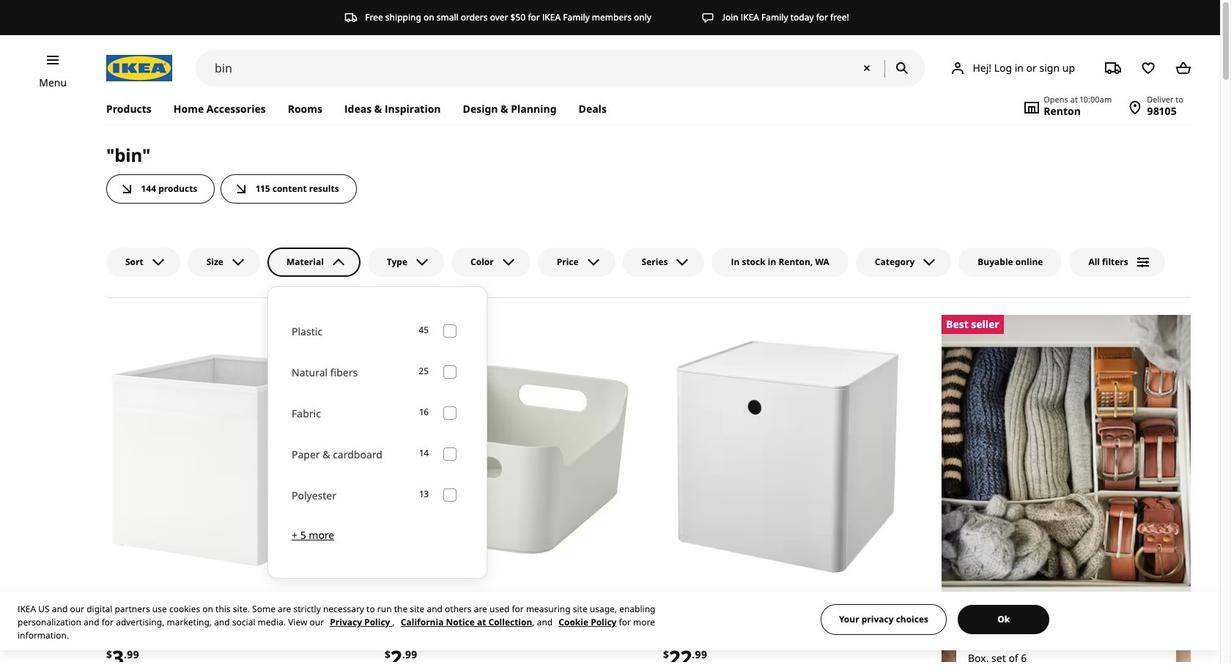 Task type: locate. For each thing, give the bounding box(es) containing it.
14 products element
[[420, 447, 429, 461]]

None search field
[[196, 50, 926, 86]]

ikea logotype, go to start page image
[[106, 55, 172, 81]]



Task type: describe. For each thing, give the bounding box(es) containing it.
Search by product text field
[[196, 50, 926, 86]]

25 products element
[[419, 365, 429, 379]]

16 products element
[[420, 406, 429, 420]]

13 products element
[[420, 488, 429, 502]]

45 products element
[[419, 324, 429, 338]]



Task type: vqa. For each thing, say whether or not it's contained in the screenshot.
FINSMAK Tealight holder, clear glass, 1 "
no



